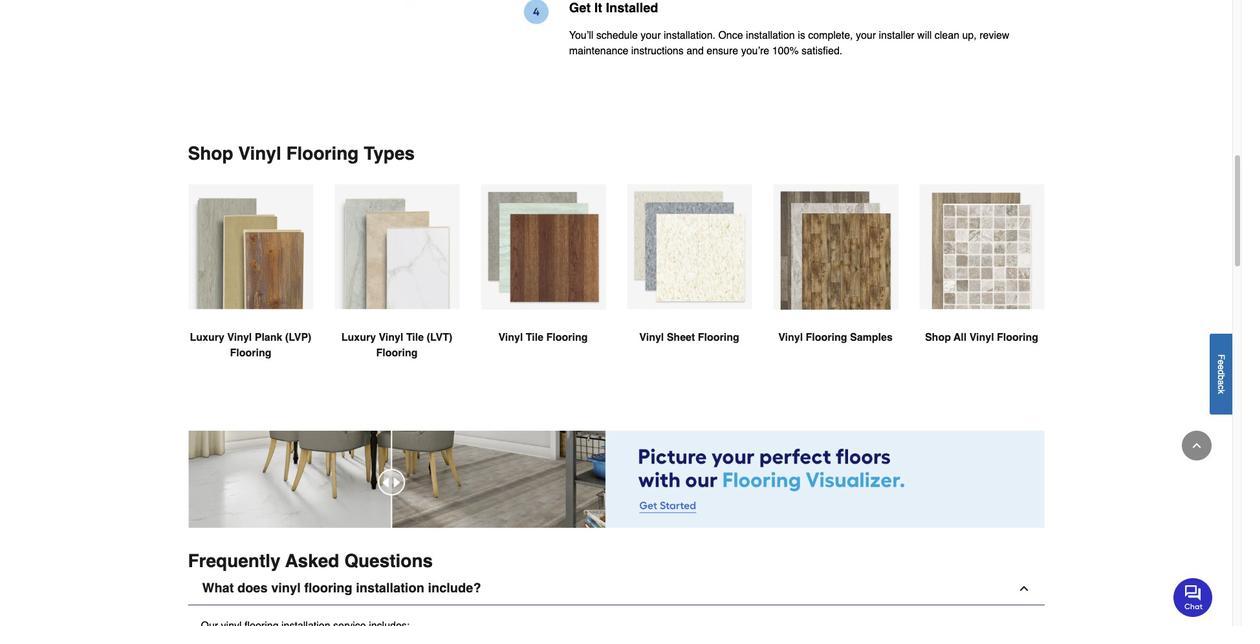 Task type: describe. For each thing, give the bounding box(es) containing it.
shop all vinyl flooring link
[[919, 185, 1045, 377]]

installation inside button
[[356, 581, 425, 596]]

flooring
[[304, 581, 353, 596]]

shop vinyl flooring types
[[188, 143, 415, 164]]

chevron up image
[[1018, 582, 1031, 595]]

an icon of the number 4. image
[[405, 0, 549, 78]]

f e e d b a c k button
[[1210, 334, 1233, 415]]

a
[[1217, 380, 1227, 385]]

scroll to top element
[[1183, 431, 1212, 461]]

d
[[1217, 370, 1227, 375]]

installation.
[[664, 30, 716, 42]]

and
[[687, 45, 704, 57]]

an assortment of vinyl tile flooring samples. image
[[481, 185, 606, 311]]

(lvt)
[[427, 332, 453, 344]]

you'll schedule your installation. once installation is complete, your installer will clean up, review maintenance instructions and ensure you're 100% satisfied.
[[569, 30, 1010, 57]]

2 e from the top
[[1217, 365, 1227, 370]]

does
[[237, 581, 268, 596]]

c
[[1217, 385, 1227, 390]]

satisfied.
[[802, 45, 843, 57]]

frequently
[[188, 551, 281, 571]]

complete,
[[809, 30, 853, 42]]

what does vinyl flooring installation include?
[[202, 581, 481, 596]]

chat invite button image
[[1174, 578, 1214, 617]]

flooring inside "luxury vinyl tile (lvt) flooring"
[[376, 348, 418, 359]]

vinyl sheet flooring
[[640, 332, 740, 344]]

an assortment of vinyl flooring samples. image for samples
[[773, 185, 899, 311]]

vinyl inside luxury vinyl plank (lvp) flooring
[[227, 332, 252, 344]]

vinyl flooring samples
[[779, 332, 893, 344]]

(lvp)
[[285, 332, 312, 344]]

is
[[798, 30, 806, 42]]

will
[[918, 30, 932, 42]]

all
[[954, 332, 967, 344]]

review
[[980, 30, 1010, 42]]

shop for shop all vinyl flooring
[[926, 332, 951, 344]]

vinyl inside "luxury vinyl tile (lvt) flooring"
[[379, 332, 404, 344]]

up,
[[963, 30, 977, 42]]

installer
[[879, 30, 915, 42]]

an assortment of vinyl flooring samples. image for vinyl
[[919, 185, 1045, 310]]

schedule
[[597, 30, 638, 42]]

2 your from the left
[[856, 30, 876, 42]]

vinyl sheet flooring link
[[627, 185, 752, 377]]

get
[[569, 1, 591, 16]]

luxury vinyl tile (lvt) flooring link
[[334, 185, 460, 392]]

shop all vinyl flooring
[[926, 332, 1039, 344]]

ensure
[[707, 45, 739, 57]]

chevron up image
[[1191, 439, 1204, 452]]

installed
[[606, 1, 659, 16]]

an assortment of vinyl sheet flooring samples. image
[[627, 185, 752, 310]]



Task type: locate. For each thing, give the bounding box(es) containing it.
1 horizontal spatial luxury
[[342, 332, 376, 344]]

maintenance
[[569, 45, 629, 57]]

luxury vinyl plank (lvp) flooring link
[[188, 185, 314, 392]]

0 horizontal spatial tile
[[406, 332, 424, 344]]

what does vinyl flooring installation include? button
[[188, 573, 1045, 606]]

plank
[[255, 332, 282, 344]]

1 horizontal spatial shop
[[926, 332, 951, 344]]

1 horizontal spatial installation
[[746, 30, 795, 42]]

0 horizontal spatial installation
[[356, 581, 425, 596]]

vinyl tile flooring link
[[481, 185, 606, 377]]

f e e d b a c k
[[1217, 354, 1227, 394]]

your left installer
[[856, 30, 876, 42]]

1 e from the top
[[1217, 360, 1227, 365]]

1 horizontal spatial your
[[856, 30, 876, 42]]

b
[[1217, 375, 1227, 380]]

once
[[719, 30, 743, 42]]

tile inside "luxury vinyl tile (lvt) flooring"
[[406, 332, 424, 344]]

an assortment of vinyl flooring samples. image
[[773, 185, 899, 311], [919, 185, 1045, 310]]

tile
[[406, 332, 424, 344], [526, 332, 544, 344]]

you're
[[742, 45, 770, 57]]

flooring
[[286, 143, 359, 164], [547, 332, 588, 344], [698, 332, 740, 344], [806, 332, 848, 344], [997, 332, 1039, 344], [230, 348, 272, 359], [376, 348, 418, 359]]

your
[[641, 30, 661, 42], [856, 30, 876, 42]]

100%
[[773, 45, 799, 57]]

f
[[1217, 354, 1227, 360]]

luxury left plank
[[190, 332, 225, 344]]

questions
[[344, 551, 433, 571]]

1 vertical spatial shop
[[926, 332, 951, 344]]

samples
[[850, 332, 893, 344]]

get it installed
[[569, 1, 659, 16]]

1 luxury from the left
[[190, 332, 225, 344]]

luxury inside "luxury vinyl tile (lvt) flooring"
[[342, 332, 376, 344]]

picture your perfect floors with our flooring visualizer. get started. image
[[188, 431, 1045, 529]]

2 luxury from the left
[[342, 332, 376, 344]]

2 tile from the left
[[526, 332, 544, 344]]

clean
[[935, 30, 960, 42]]

0 vertical spatial shop
[[188, 143, 233, 164]]

frequently asked questions
[[188, 551, 433, 571]]

luxury vinyl plank (lvp) flooring
[[190, 332, 312, 359]]

e
[[1217, 360, 1227, 365], [1217, 365, 1227, 370]]

installation inside 'you'll schedule your installation. once installation is complete, your installer will clean up, review maintenance instructions and ensure you're 100% satisfied.'
[[746, 30, 795, 42]]

asked
[[285, 551, 339, 571]]

vinyl tile flooring
[[499, 332, 588, 344]]

your up instructions
[[641, 30, 661, 42]]

1 vertical spatial installation
[[356, 581, 425, 596]]

e up the d on the right
[[1217, 360, 1227, 365]]

e up b
[[1217, 365, 1227, 370]]

include?
[[428, 581, 481, 596]]

0 horizontal spatial an assortment of vinyl flooring samples. image
[[773, 185, 899, 311]]

vinyl flooring samples link
[[773, 185, 899, 377]]

vinyl
[[271, 581, 301, 596]]

1 horizontal spatial tile
[[526, 332, 544, 344]]

0 vertical spatial installation
[[746, 30, 795, 42]]

k
[[1217, 390, 1227, 394]]

1 your from the left
[[641, 30, 661, 42]]

luxury vinyl tile (lvt) flooring
[[342, 332, 453, 359]]

shop
[[188, 143, 233, 164], [926, 332, 951, 344]]

an assortment of luxury vinyl plank flooring samples. image
[[188, 185, 314, 310]]

luxury for luxury vinyl plank (lvp) flooring
[[190, 332, 225, 344]]

what
[[202, 581, 234, 596]]

shop for shop vinyl flooring types
[[188, 143, 233, 164]]

tile inside vinyl tile flooring link
[[526, 332, 544, 344]]

1 horizontal spatial an assortment of vinyl flooring samples. image
[[919, 185, 1045, 310]]

0 horizontal spatial shop
[[188, 143, 233, 164]]

installation
[[746, 30, 795, 42], [356, 581, 425, 596]]

luxury inside luxury vinyl plank (lvp) flooring
[[190, 332, 225, 344]]

luxury for luxury vinyl tile (lvt) flooring
[[342, 332, 376, 344]]

vinyl
[[238, 143, 281, 164], [227, 332, 252, 344], [379, 332, 404, 344], [499, 332, 523, 344], [640, 332, 664, 344], [779, 332, 803, 344], [970, 332, 995, 344]]

it
[[595, 1, 603, 16]]

an assortment of luxury vinyl tile flooring samples. image
[[334, 185, 460, 310]]

0 horizontal spatial your
[[641, 30, 661, 42]]

sheet
[[667, 332, 695, 344]]

0 horizontal spatial luxury
[[190, 332, 225, 344]]

2 an assortment of vinyl flooring samples. image from the left
[[919, 185, 1045, 310]]

flooring inside luxury vinyl plank (lvp) flooring
[[230, 348, 272, 359]]

luxury
[[190, 332, 225, 344], [342, 332, 376, 344]]

installation up 100%
[[746, 30, 795, 42]]

types
[[364, 143, 415, 164]]

you'll
[[569, 30, 594, 42]]

1 tile from the left
[[406, 332, 424, 344]]

1 an assortment of vinyl flooring samples. image from the left
[[773, 185, 899, 311]]

installation down questions
[[356, 581, 425, 596]]

instructions
[[632, 45, 684, 57]]

luxury right (lvp)
[[342, 332, 376, 344]]



Task type: vqa. For each thing, say whether or not it's contained in the screenshot.
tile
yes



